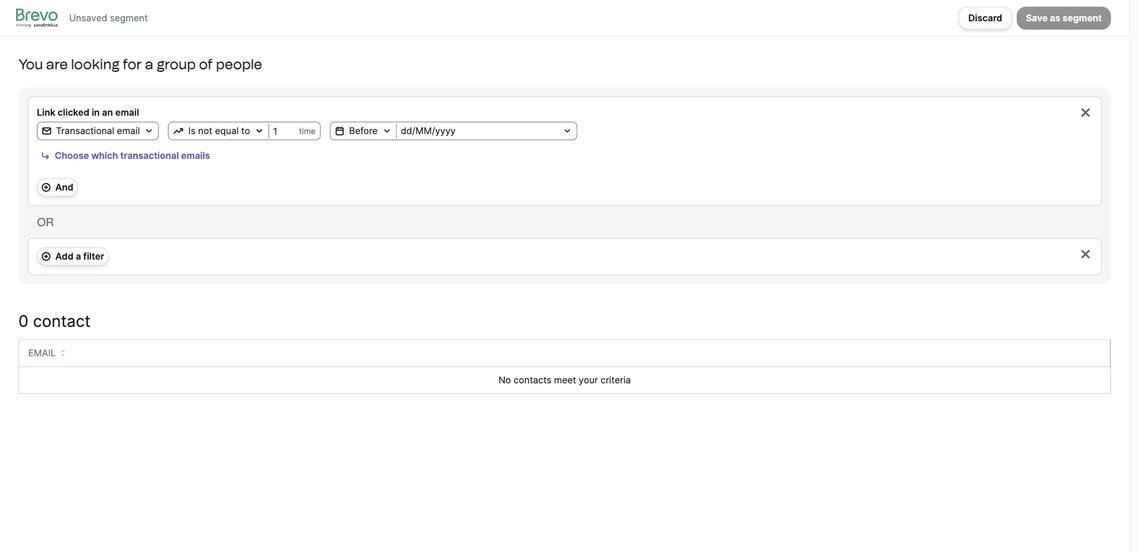 Task type: describe. For each thing, give the bounding box(es) containing it.
discard button
[[959, 6, 1012, 30]]

emails
[[181, 150, 210, 161]]

is
[[188, 125, 196, 137]]

save as segment button
[[1017, 6, 1111, 30]]

transactional
[[56, 125, 114, 137]]

group
[[157, 56, 196, 73]]

an
[[102, 107, 113, 118]]

criteria
[[601, 375, 631, 386]]

not
[[198, 125, 212, 137]]

is not equal to
[[188, 125, 250, 137]]

unsaved
[[69, 12, 107, 24]]

and button
[[37, 178, 78, 197]]

discard
[[968, 12, 1002, 23]]

are
[[46, 56, 68, 73]]

add a filter button
[[37, 248, 109, 266]]

link
[[37, 107, 55, 118]]

and
[[55, 182, 73, 193]]

filter
[[83, 251, 104, 262]]

is not equal to button
[[169, 124, 269, 138]]

transactional email
[[56, 125, 140, 137]]

0 contact
[[18, 311, 91, 331]]

save as segment
[[1026, 12, 1102, 23]]

you are looking for a group of people
[[18, 56, 262, 73]]

segment inside button
[[1063, 12, 1102, 23]]

clicked
[[58, 107, 89, 118]]

dd/mm/yyyy
[[401, 125, 456, 137]]

or
[[37, 215, 54, 229]]

choose which transactional emails
[[55, 150, 210, 161]]

for
[[123, 56, 142, 73]]



Task type: vqa. For each thing, say whether or not it's contained in the screenshot.
DISCARD button
yes



Task type: locate. For each thing, give the bounding box(es) containing it.
1 vertical spatial email
[[117, 125, 140, 137]]

time
[[299, 126, 316, 136]]

transactional email button
[[37, 124, 158, 138]]

you
[[18, 56, 43, 73]]

2 segment from the left
[[110, 12, 148, 24]]

a right for
[[145, 56, 153, 73]]

0 horizontal spatial a
[[76, 251, 81, 262]]

link clicked in an email
[[37, 107, 139, 118]]

no
[[499, 375, 511, 386]]

which
[[91, 150, 118, 161]]

no contacts meet your criteria
[[499, 375, 631, 386]]

contact
[[33, 311, 91, 331]]

segment right as
[[1063, 12, 1102, 23]]

meet
[[554, 375, 576, 386]]

email up the choose which transactional emails button
[[117, 125, 140, 137]]

email
[[28, 348, 56, 359]]

equal
[[215, 125, 239, 137]]

choose which transactional emails button
[[37, 147, 214, 165]]

email right an
[[115, 107, 139, 118]]

segment
[[1063, 12, 1102, 23], [110, 12, 148, 24]]

0
[[18, 311, 28, 331]]

None number field
[[269, 125, 299, 137]]

unsaved segment
[[69, 12, 148, 24]]

0 vertical spatial email
[[115, 107, 139, 118]]

before button
[[331, 124, 396, 138]]

save
[[1026, 12, 1048, 23]]

dd/mm/yyyy button
[[397, 124, 577, 138]]

email button
[[28, 347, 65, 360]]

transactional
[[120, 150, 179, 161]]

of
[[199, 56, 213, 73]]

as
[[1050, 12, 1060, 23]]

segment right unsaved
[[110, 12, 148, 24]]

choose
[[55, 150, 89, 161]]

contacts
[[514, 375, 551, 386]]

1 vertical spatial a
[[76, 251, 81, 262]]

1 segment from the left
[[1063, 12, 1102, 23]]

0 horizontal spatial segment
[[110, 12, 148, 24]]

people
[[216, 56, 262, 73]]

a right add
[[76, 251, 81, 262]]

add
[[55, 251, 73, 262]]

looking
[[71, 56, 120, 73]]

1 horizontal spatial a
[[145, 56, 153, 73]]

a
[[145, 56, 153, 73], [76, 251, 81, 262]]

email inside button
[[117, 125, 140, 137]]

before
[[349, 125, 378, 137]]

in
[[92, 107, 100, 118]]

0 vertical spatial a
[[145, 56, 153, 73]]

to
[[241, 125, 250, 137]]

1 horizontal spatial segment
[[1063, 12, 1102, 23]]

add a filter
[[55, 251, 104, 262]]

your
[[579, 375, 598, 386]]

a inside add a filter button
[[76, 251, 81, 262]]

email
[[115, 107, 139, 118], [117, 125, 140, 137]]



